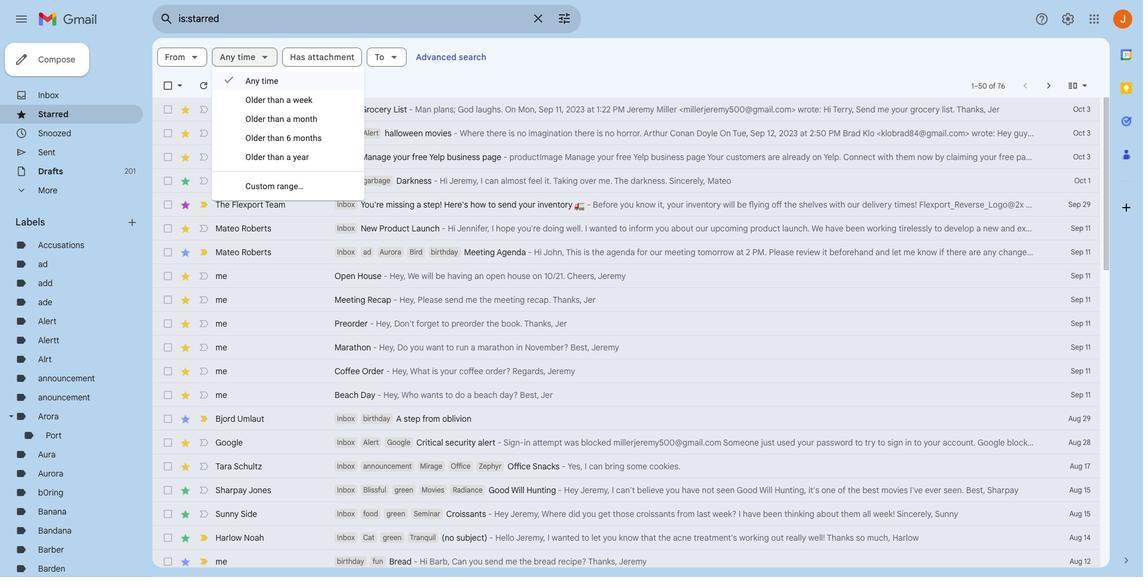 Task type: describe. For each thing, give the bounding box(es) containing it.
11 for open house - hey, we will be having an open house on 10/21. cheers, jeremy
[[1086, 272, 1091, 281]]

you right inform
[[656, 223, 670, 234]]

is right what
[[432, 366, 438, 377]]

i've
[[911, 485, 923, 496]]

oct for 17th row from the bottom
[[1075, 176, 1087, 185]]

garbage
[[363, 176, 391, 185]]

darkness
[[397, 176, 432, 186]]

2 vertical spatial birthday
[[337, 558, 364, 566]]

0 horizontal spatial movies
[[425, 128, 452, 139]]

you right believe
[[666, 485, 680, 496]]

ad inside labels navigation
[[38, 259, 48, 270]]

2 horizontal spatial hey
[[998, 128, 1012, 139]]

your left account.
[[924, 438, 941, 449]]

2 good from the left
[[737, 485, 758, 496]]

1 vertical spatial best,
[[520, 390, 539, 401]]

open
[[486, 271, 505, 282]]

jer down regards,
[[541, 390, 553, 401]]

the left the agenda
[[592, 247, 605, 258]]

your left favorite
[[1069, 128, 1086, 139]]

hi left there,
[[1027, 200, 1034, 210]]

8 row from the top
[[152, 264, 1101, 288]]

row containing google
[[152, 431, 1144, 455]]

- right marathon
[[373, 343, 377, 353]]

sep for 14th row from the bottom of the page
[[1072, 248, 1084, 257]]

roberts for meeting
[[242, 247, 272, 258]]

password
[[817, 438, 853, 449]]

1 horizontal spatial let
[[892, 247, 902, 258]]

2 product from the left
[[1050, 223, 1080, 234]]

the right off at the top right
[[785, 200, 797, 210]]

house
[[508, 271, 531, 282]]

hunting,
[[775, 485, 807, 496]]

2 horizontal spatial are
[[1055, 128, 1067, 139]]

0 horizontal spatial don't
[[394, 319, 415, 329]]

your up you're on the top left of the page
[[519, 200, 536, 210]]

row containing the flexport team
[[152, 193, 1144, 217]]

1 horizontal spatial we
[[812, 223, 824, 234]]

6
[[286, 133, 291, 143]]

3 for brad
[[1087, 129, 1091, 138]]

1 horizontal spatial and
[[1001, 223, 1016, 234]]

1 horizontal spatial that
[[1082, 223, 1097, 234]]

0 vertical spatial have
[[826, 223, 844, 234]]

hi up 'step!'
[[440, 176, 448, 186]]

than for year
[[268, 152, 284, 162]]

1 vertical spatial hey
[[564, 485, 579, 496]]

labels navigation
[[0, 38, 152, 578]]

aug left '12'
[[1070, 558, 1083, 566]]

2 page from the left
[[687, 152, 706, 163]]

port link
[[46, 431, 62, 441]]

- right launch on the top left of page
[[442, 223, 446, 234]]

thanks, right recipe?
[[588, 557, 618, 568]]

1 vertical spatial are
[[768, 152, 780, 163]]

looking
[[1083, 247, 1113, 258]]

1 horizontal spatial wrote:
[[972, 128, 996, 139]]

1 no from the left
[[517, 128, 527, 139]]

2 free from the left
[[616, 152, 632, 163]]

1 vertical spatial movies
[[882, 485, 908, 496]]

1 vertical spatial any time
[[246, 76, 279, 86]]

- right alert
[[498, 438, 502, 449]]

1 product from the left
[[751, 223, 781, 234]]

toggle split pane mode image
[[1067, 80, 1079, 92]]

i left can't
[[612, 485, 614, 496]]

b0ring link
[[38, 488, 63, 499]]

0 horizontal spatial will
[[422, 271, 434, 282]]

about for you
[[672, 223, 694, 234]]

sent link
[[38, 147, 55, 158]]

1 vertical spatial 2
[[746, 247, 751, 258]]

of inside row
[[838, 485, 846, 496]]

add
[[38, 278, 53, 289]]

0 horizontal spatial on
[[505, 104, 516, 115]]

0 vertical spatial can
[[485, 176, 499, 186]]

you right the but
[[1079, 438, 1092, 449]]

banana
[[38, 507, 67, 518]]

2 business from the left
[[651, 152, 685, 163]]

inform
[[629, 223, 654, 234]]

aug for hey jeremy, where did you get those croissants from last week? i have been thinking about them all week! sincerely, sunny
[[1070, 510, 1083, 519]]

treatment's
[[694, 533, 738, 544]]

any time button
[[212, 48, 278, 67]]

hi left jennifer, at the left of page
[[448, 223, 456, 234]]

has attachment button
[[283, 48, 362, 67]]

main menu image
[[14, 12, 29, 26]]

jones
[[249, 485, 271, 496]]

1 horizontal spatial them
[[896, 152, 916, 163]]

the left "bread"
[[520, 557, 532, 568]]

2 vertical spatial bjord
[[216, 414, 236, 425]]

a left week
[[286, 95, 291, 105]]

your right 'it,'
[[667, 200, 684, 210]]

1 horizontal spatial with
[[878, 152, 894, 163]]

1 horizontal spatial in
[[524, 438, 531, 449]]

laughs.
[[476, 104, 503, 115]]

mon,
[[518, 104, 537, 115]]

than for months
[[268, 133, 284, 143]]

thanks
[[827, 533, 854, 544]]

it's
[[809, 485, 820, 496]]

jennifer,
[[457, 223, 490, 234]]

you right do
[[410, 343, 424, 353]]

radiance
[[453, 486, 483, 495]]

aurora inside labels navigation
[[38, 469, 63, 480]]

sign
[[888, 438, 904, 449]]

w
[[1140, 223, 1144, 234]]

0 vertical spatial the
[[615, 176, 629, 186]]

hey, for hey, we will be having an open house on 10/21. cheers, jeremy
[[390, 271, 406, 282]]

good will hunting - hey jeremy, i can't believe you have not seen good will hunting, it's one of the best movies i've ever seen. best, sharpay
[[489, 485, 1019, 496]]

0 vertical spatial for
[[233, 152, 244, 163]]

refresh image
[[198, 80, 210, 92]]

oct inside manage your free yelp business page - productimage manage your free yelp business page your customers are already on yelp. connect with them now by claiming your free page. sign up oct 3
[[1074, 152, 1086, 161]]

older than 6 months
[[246, 133, 322, 143]]

alert link
[[38, 316, 56, 327]]

0 horizontal spatial in
[[516, 343, 523, 353]]

well!
[[809, 533, 826, 544]]

tranquil
[[410, 534, 436, 543]]

0 horizontal spatial be
[[436, 271, 446, 282]]

account.
[[943, 438, 976, 449]]

your up me.
[[598, 152, 614, 163]]

0 vertical spatial please
[[769, 247, 794, 258]]

used
[[777, 438, 796, 449]]

thanks, down 'recap.' at the bottom of the page
[[524, 319, 554, 329]]

4 row from the top
[[152, 169, 1101, 193]]

0 vertical spatial our
[[848, 200, 861, 210]]

office snacks - yes, i can bring some cookies.
[[508, 462, 681, 472]]

1 horizontal spatial sincerely,
[[897, 509, 934, 520]]

2 manage from the left
[[565, 152, 595, 163]]

sep for 15th row from the bottom
[[1072, 224, 1084, 233]]

1 vertical spatial on
[[720, 128, 731, 139]]

bjord for brad bjord 2
[[238, 128, 258, 138]]

your right claiming
[[981, 152, 997, 163]]

1 horizontal spatial wanted
[[590, 223, 617, 234]]

🚛 image
[[575, 201, 585, 211]]

0 horizontal spatial let
[[592, 533, 601, 544]]

do
[[398, 343, 408, 353]]

- right recap
[[394, 295, 397, 306]]

1 vertical spatial on
[[533, 271, 542, 282]]

thanks, down 10/21.
[[553, 295, 582, 306]]

- right 🚛 icon at the right of the page
[[587, 200, 591, 210]]

0 vertical spatial ad
[[363, 248, 372, 257]]

blissful
[[363, 486, 386, 495]]

where for jeremy,
[[542, 509, 567, 520]]

green for good will hunting - hey jeremy, i can't believe you have not seen good will hunting, it's one of the best movies i've ever seen. best, sharpay
[[395, 486, 414, 495]]

2 inventory from the left
[[686, 200, 721, 210]]

- right agenda
[[528, 247, 532, 258]]

hi left terry,
[[824, 104, 832, 115]]

inbox for google
[[337, 438, 355, 447]]

ade
[[38, 297, 52, 308]]

2 horizontal spatial google
[[978, 438, 1005, 449]]

jeremy, up you're missing a step! here's how to send your inventory
[[449, 176, 479, 186]]

was
[[565, 438, 579, 449]]

to left do
[[446, 390, 453, 401]]

i right week?
[[739, 509, 741, 520]]

sep for 11th row from the bottom of the page
[[1072, 319, 1084, 328]]

1 horizontal spatial working
[[867, 223, 897, 234]]

- left yes,
[[562, 462, 566, 472]]

11 row from the top
[[152, 336, 1101, 360]]

about for thinking
[[817, 509, 839, 520]]

- right darkness
[[434, 176, 438, 186]]

imagination
[[529, 128, 573, 139]]

1 horizontal spatial forget
[[1083, 200, 1106, 210]]

i up how
[[481, 176, 483, 186]]

1 horizontal spatial have
[[743, 509, 761, 520]]

tue,
[[733, 128, 749, 139]]

someone
[[724, 438, 759, 449]]

productimage
[[510, 152, 563, 163]]

alert inside "alert halloween movies - where there is no imagination there is no horror. arthur conan doyle on tue, sep 12, 2023 at 2:50 pm brad klo <klobrad84@gmail.com> wrote: hey guys what are your favorite hallowe"
[[363, 129, 379, 138]]

1 horizontal spatial been
[[846, 223, 865, 234]]

than for week
[[268, 95, 284, 105]]

- down plans;
[[454, 128, 458, 139]]

by
[[936, 152, 945, 163]]

oct for row containing brad
[[1074, 129, 1086, 138]]

product
[[380, 223, 410, 234]]

business
[[246, 152, 280, 163]]

1 vertical spatial them
[[841, 509, 861, 520]]

0 horizontal spatial google
[[216, 438, 243, 449]]

jeremy down november?
[[548, 366, 575, 377]]

0 vertical spatial send
[[498, 200, 517, 210]]

jeremy, down hunting
[[511, 509, 540, 520]]

to left inform
[[620, 223, 627, 234]]

0 horizontal spatial there
[[487, 128, 507, 139]]

side
[[241, 509, 257, 520]]

0 horizontal spatial pm
[[613, 104, 625, 115]]

a right do
[[467, 390, 472, 401]]

out
[[772, 533, 784, 544]]

your right used
[[798, 438, 815, 449]]

- right hunting
[[558, 485, 562, 496]]

i left hope
[[492, 223, 494, 234]]

a left 'step!'
[[417, 200, 421, 210]]

29 for a step from oblivion
[[1083, 415, 1091, 424]]

any time inside dropdown button
[[220, 52, 256, 63]]

alert halloween movies - where there is no imagination there is no horror. arthur conan doyle on tue, sep 12, 2023 at 2:50 pm brad klo <klobrad84@gmail.com> wrote: hey guys what are your favorite hallowe
[[363, 128, 1144, 139]]

search mail image
[[156, 8, 178, 30]]

coffee order - hey, what is your coffee order? regards, jeremy
[[335, 366, 575, 377]]

1 horizontal spatial be
[[737, 200, 747, 210]]

0 horizontal spatial we
[[408, 271, 420, 282]]

0 vertical spatial know
[[636, 200, 656, 210]]

banana link
[[38, 507, 67, 518]]

croissants
[[447, 509, 486, 520]]

row containing tara schultz
[[152, 455, 1101, 479]]

schultz
[[234, 462, 262, 472]]

to button
[[367, 48, 407, 67]]

do
[[455, 390, 465, 401]]

1 page from the left
[[482, 152, 502, 163]]

sep 11 for hey, don't forget to preorder the book. thanks, jer
[[1072, 319, 1091, 328]]

barden link
[[38, 564, 65, 575]]

bread - hi barb, can you send me the bread recipe? thanks, jeremy
[[389, 557, 647, 568]]

1 vertical spatial know
[[918, 247, 938, 258]]

1 vertical spatial can
[[589, 462, 603, 472]]

sep for 13th row from the bottom of the page
[[1072, 272, 1084, 281]]

jeremy down the those
[[619, 557, 647, 568]]

you're missing a step! here's how to send your inventory
[[361, 200, 575, 210]]

jeremy left the miller
[[627, 104, 655, 115]]

launch.
[[783, 223, 810, 234]]

0 horizontal spatial meeting
[[494, 295, 525, 306]]

2 vertical spatial send
[[485, 557, 504, 568]]

more
[[38, 185, 57, 196]]

a left month
[[286, 114, 291, 124]]

- right croissants
[[489, 509, 492, 520]]

1 vertical spatial from
[[677, 509, 695, 520]]

jer down cheers,
[[584, 295, 596, 306]]

11 for marathon - hey, do you want to run a marathon in november? best, jeremy
[[1086, 343, 1091, 352]]

1 11 from the top
[[1086, 224, 1091, 233]]

- up almost
[[504, 152, 508, 163]]

aug 15 for hey jeremy, i can't believe you have not seen good will hunting, it's one of the best movies i've ever seen. best, sharpay
[[1070, 486, 1091, 495]]

garbage darkness - hi jeremy, i can almost feel it. taking over me. the darkness. sincerely, mateo
[[363, 176, 732, 186]]

shelves
[[799, 200, 828, 210]]

inbox for mateo roberts
[[337, 248, 355, 257]]

jeremy, down office snacks - yes, i can bring some cookies.
[[581, 485, 610, 496]]

2 11 from the top
[[1086, 248, 1091, 257]]

1 horizontal spatial brad
[[843, 128, 861, 139]]

1 horizontal spatial best,
[[571, 343, 590, 353]]

mateo roberts for garbage
[[216, 176, 272, 186]]

hey, left do
[[379, 343, 395, 353]]

older than a week
[[246, 95, 313, 105]]

2 vertical spatial alert
[[363, 438, 379, 447]]

1 vertical spatial any
[[246, 76, 260, 86]]

jeremy right november?
[[592, 343, 619, 353]]

labels heading
[[15, 217, 126, 229]]

to right sign
[[914, 438, 922, 449]]

to right how
[[488, 200, 496, 210]]

so
[[857, 533, 866, 544]]

gmail image
[[38, 7, 103, 31]]

hi left barb,
[[420, 557, 428, 568]]

any inside dropdown button
[[220, 52, 235, 63]]

- left hello
[[490, 533, 494, 544]]

inbox for harlow noah
[[337, 534, 355, 543]]

exciting
[[1018, 223, 1047, 234]]

to
[[375, 52, 385, 63]]

sent
[[38, 147, 55, 158]]

1 vertical spatial working
[[740, 533, 769, 544]]

2 inside brad bjord 2
[[260, 129, 264, 138]]

bandana link
[[38, 526, 72, 537]]

- right day
[[378, 390, 382, 401]]

you right can
[[469, 557, 483, 568]]

customers
[[726, 152, 766, 163]]

movies
[[422, 486, 445, 495]]

inbox for sharpay jones
[[337, 486, 355, 495]]

aug for yes, i can bring some cookies.
[[1070, 462, 1083, 471]]

Search mail text field
[[179, 13, 524, 25]]

jer up november?
[[555, 319, 567, 329]]

sep for ninth row from the bottom
[[1072, 367, 1084, 376]]

0 horizontal spatial and
[[876, 247, 890, 258]]

1 horizontal spatial time
[[262, 76, 279, 86]]

to left try
[[856, 438, 863, 449]]

1 vertical spatial 2023
[[779, 128, 798, 139]]

you down get
[[603, 533, 617, 544]]

is down 1:22
[[597, 128, 603, 139]]

step
[[404, 414, 421, 425]]

your left grocery
[[892, 104, 909, 115]]

1 horizontal spatial 1
[[1089, 176, 1091, 185]]

(no
[[442, 533, 455, 544]]

hey, for hey, who wants to do a beach day? best, jer
[[384, 390, 400, 401]]

list.
[[943, 104, 956, 115]]

3 for me
[[1087, 105, 1091, 114]]

i right well.
[[585, 223, 588, 234]]

- right order
[[386, 366, 390, 377]]

17
[[1085, 462, 1091, 471]]

i up "bread"
[[548, 533, 550, 544]]

2 vertical spatial our
[[650, 247, 663, 258]]

main content containing from
[[152, 38, 1144, 578]]

1 horizontal spatial there
[[575, 128, 595, 139]]

to right try
[[878, 438, 886, 449]]

manage your free yelp business page - productimage manage your free yelp business page your customers are already on yelp. connect with them now by claiming your free page. sign up oct 3
[[361, 152, 1091, 163]]

3 free from the left
[[999, 152, 1015, 163]]

0 horizontal spatial from
[[423, 414, 440, 425]]

where for -
[[460, 128, 485, 139]]

jeremy, right hello
[[516, 533, 546, 544]]

1 business from the left
[[447, 152, 480, 163]]

sep 11 for hey, do you want to run a marathon in november? best, jeremy
[[1072, 343, 1091, 352]]

ad link
[[38, 259, 48, 270]]

hi left john,
[[534, 247, 542, 258]]

1 vertical spatial the
[[216, 200, 230, 210]]

is right this at top
[[584, 247, 590, 258]]

0 horizontal spatial 2023
[[566, 104, 585, 115]]

0 horizontal spatial brad
[[216, 128, 234, 138]]

jer down 1 50 of 76
[[988, 104, 1000, 115]]

inbox inside inbox new product launch - hi jennifer, i hope you're doing well. i wanted to inform you about our upcoming product launch. we have been working tirelessly to develop a new and exciting product that i think you w
[[337, 224, 355, 233]]

mateo roberts for meeting
[[216, 247, 272, 258]]

- right house
[[384, 271, 388, 282]]

sep for 13th row
[[1072, 391, 1084, 400]]

2 horizontal spatial in
[[906, 438, 912, 449]]

snoozed link
[[38, 128, 71, 139]]

0 vertical spatial of
[[990, 81, 996, 90]]

2 vertical spatial know
[[619, 533, 639, 544]]

a right run
[[471, 343, 476, 353]]

mateo for new product launch
[[216, 223, 240, 234]]

2 horizontal spatial at
[[800, 128, 808, 139]]

to left "begin"
[[1108, 200, 1116, 210]]

try
[[865, 438, 876, 449]]

1 vertical spatial forget
[[417, 319, 440, 329]]

the left book.
[[487, 319, 499, 329]]

1 vertical spatial birthday
[[363, 415, 391, 424]]

is up productimage
[[509, 128, 515, 139]]

aura link
[[38, 450, 56, 460]]

0 vertical spatial on
[[813, 152, 822, 163]]

1 free from the left
[[412, 152, 428, 163]]

1 vertical spatial please
[[418, 295, 443, 306]]

me.
[[599, 176, 613, 186]]

1 vertical spatial that
[[641, 533, 657, 544]]

your left coffee
[[440, 366, 457, 377]]

2 vertical spatial at
[[737, 247, 744, 258]]

alert inside labels navigation
[[38, 316, 56, 327]]

inbox inside labels navigation
[[38, 90, 59, 101]]

1 horizontal spatial will
[[723, 200, 735, 210]]

the left best
[[848, 485, 861, 496]]

you left w on the right top of page
[[1124, 223, 1138, 234]]

oct 1
[[1075, 176, 1091, 185]]

1 row from the top
[[152, 98, 1101, 122]]

thinking
[[785, 509, 815, 520]]

to up recipe?
[[582, 533, 590, 544]]

2 vertical spatial are
[[969, 247, 982, 258]]

accusations link
[[38, 240, 84, 251]]

halloween
[[385, 128, 423, 139]]

those
[[613, 509, 635, 520]]

i left think
[[1099, 223, 1101, 234]]

book.
[[502, 319, 523, 329]]

mateo for meeting agenda
[[216, 247, 240, 258]]

to left run
[[446, 343, 454, 353]]

0 horizontal spatial with
[[830, 200, 846, 210]]

green for (no subject) - hello jeremy, i wanted to let you know that the acne treatment's working out really well! thanks so much, harlow
[[383, 534, 402, 543]]

aurora inside row
[[380, 248, 402, 257]]



Task type: locate. For each thing, give the bounding box(es) containing it.
time left has
[[238, 52, 256, 63]]

hey up did
[[564, 485, 579, 496]]

0 horizontal spatial at
[[587, 104, 595, 115]]

in right sign
[[906, 438, 912, 449]]

sep for 11th row from the top of the page
[[1072, 343, 1084, 352]]

3 row from the top
[[152, 145, 1101, 169]]

green left movies
[[395, 486, 414, 495]]

older for older than a month
[[246, 114, 266, 124]]

the left acne
[[659, 533, 671, 544]]

1 29 from the top
[[1083, 200, 1091, 209]]

1 vertical spatial our
[[696, 223, 709, 234]]

1 vertical spatial for
[[637, 247, 648, 258]]

3 roberts from the top
[[242, 247, 272, 258]]

oct
[[1074, 105, 1086, 114], [1074, 129, 1086, 138], [1074, 152, 1086, 161], [1075, 176, 1087, 185]]

working
[[867, 223, 897, 234], [740, 533, 769, 544]]

agenda
[[607, 247, 635, 258]]

for right the agenda
[[637, 247, 648, 258]]

1 horizontal spatial are
[[969, 247, 982, 258]]

please right "pm."
[[769, 247, 794, 258]]

oct left favorite
[[1074, 129, 1086, 138]]

a left new
[[977, 223, 982, 234]]

1:22
[[597, 104, 611, 115]]

meeting up book.
[[494, 295, 525, 306]]

row containing sharpay jones
[[152, 479, 1101, 503]]

2 vertical spatial hey
[[495, 509, 509, 520]]

row containing harlow noah
[[152, 527, 1101, 550]]

1 vertical spatial send
[[445, 295, 464, 306]]

1 sunny from the left
[[216, 509, 239, 520]]

on left 10/21.
[[533, 271, 542, 282]]

inbox for sunny side
[[337, 510, 355, 519]]

2 29 from the top
[[1083, 415, 1091, 424]]

0 horizontal spatial no
[[517, 128, 527, 139]]

pm
[[613, 104, 625, 115], [829, 128, 841, 139]]

at left 1:22
[[587, 104, 595, 115]]

0 vertical spatial don't
[[1061, 200, 1081, 210]]

regards,
[[513, 366, 546, 377]]

time inside dropdown button
[[238, 52, 256, 63]]

green for croissants - hey jeremy, where did you get those croissants from last week? i have been thinking about them all week! sincerely, sunny
[[387, 510, 406, 519]]

critical
[[417, 438, 443, 449]]

0 horizontal spatial wanted
[[552, 533, 580, 544]]

sep 29
[[1069, 200, 1091, 209]]

get
[[599, 509, 611, 520]]

this
[[566, 247, 582, 258]]

the flexport team
[[216, 200, 286, 210]]

1 will from the left
[[512, 485, 525, 496]]

1 horizontal spatial our
[[696, 223, 709, 234]]

3 yelp from the left
[[634, 152, 649, 163]]

coffee
[[459, 366, 484, 377]]

some
[[627, 462, 648, 472]]

- right the list
[[409, 104, 413, 115]]

hey, for hey, please send me the meeting recap. thanks, jer
[[400, 295, 416, 306]]

2 15 from the top
[[1085, 510, 1091, 519]]

1 vertical spatial where
[[542, 509, 567, 520]]

have up it
[[826, 223, 844, 234]]

alrt link
[[38, 354, 52, 365]]

inbox for tara schultz
[[337, 462, 355, 471]]

2 older from the top
[[246, 114, 266, 124]]

no left "horror."
[[605, 128, 615, 139]]

11 for meeting recap - hey, please send me the meeting recap. thanks, jer
[[1086, 295, 1091, 304]]

15 row from the top
[[152, 431, 1144, 455]]

tab list
[[1110, 38, 1144, 535]]

aug left 28
[[1069, 438, 1082, 447]]

than left 6
[[268, 133, 284, 143]]

aug up aug 28
[[1069, 415, 1082, 424]]

hey, left who
[[384, 390, 400, 401]]

row
[[152, 98, 1101, 122], [152, 122, 1144, 145], [152, 145, 1101, 169], [152, 169, 1101, 193], [152, 193, 1144, 217], [152, 217, 1144, 241], [152, 241, 1144, 264], [152, 264, 1101, 288], [152, 288, 1101, 312], [152, 312, 1101, 336], [152, 336, 1101, 360], [152, 360, 1101, 384], [152, 384, 1101, 407], [152, 407, 1101, 431], [152, 431, 1144, 455], [152, 455, 1101, 479], [152, 479, 1101, 503], [152, 503, 1101, 527], [152, 527, 1101, 550], [152, 550, 1101, 574]]

- right preorder
[[370, 319, 374, 329]]

let down get
[[592, 533, 601, 544]]

any right from dropdown button
[[220, 52, 235, 63]]

birthday right bird
[[431, 248, 458, 257]]

3 older from the top
[[246, 133, 266, 143]]

1 vertical spatial aug 15
[[1070, 510, 1091, 519]]

0 horizontal spatial business
[[447, 152, 480, 163]]

0 horizontal spatial meeting
[[335, 295, 366, 306]]

1 roberts from the top
[[242, 176, 272, 186]]

2 will from the left
[[760, 485, 773, 496]]

1 good from the left
[[489, 485, 510, 496]]

11 for beach day - hey, who wants to do a beach day? best, jer
[[1086, 391, 1091, 400]]

17 row from the top
[[152, 479, 1101, 503]]

0 horizontal spatial them
[[841, 509, 861, 520]]

page left your at the top right of the page
[[687, 152, 706, 163]]

your
[[708, 152, 724, 163]]

mateo roberts for inbox
[[216, 223, 272, 234]]

flying
[[749, 200, 770, 210]]

2 yelp from the left
[[429, 152, 445, 163]]

0 vertical spatial wrote:
[[798, 104, 822, 115]]

forget down oct 1 at the top of page
[[1083, 200, 1106, 210]]

16 row from the top
[[152, 455, 1101, 479]]

0 horizontal spatial wrote:
[[798, 104, 822, 115]]

business down the god
[[447, 152, 480, 163]]

2 vertical spatial mateo roberts
[[216, 247, 272, 258]]

1 vertical spatial wrote:
[[972, 128, 996, 139]]

3 left "hallowe"
[[1087, 129, 1091, 138]]

1 vertical spatial wanted
[[552, 533, 580, 544]]

aura
[[38, 450, 56, 460]]

main content
[[152, 38, 1144, 578]]

aug for hey jeremy, i can't believe you have not seen good will hunting, it's one of the best movies i've ever seen. best, sharpay
[[1070, 486, 1083, 495]]

bread
[[534, 557, 556, 568]]

on left tue,
[[720, 128, 731, 139]]

0 vertical spatial alert
[[363, 129, 379, 138]]

don't right there,
[[1061, 200, 1081, 210]]

1 horizontal spatial business
[[651, 152, 685, 163]]

3 up oct 1 at the top of page
[[1087, 152, 1091, 161]]

aug 12
[[1070, 558, 1091, 566]]

aug 17
[[1070, 462, 1091, 471]]

for
[[233, 152, 244, 163], [637, 247, 648, 258]]

2 roberts from the top
[[242, 223, 272, 234]]

2 row from the top
[[152, 122, 1144, 145]]

11 for coffee order - hey, what is your coffee order? regards, jeremy
[[1086, 367, 1091, 376]]

2 vertical spatial best,
[[967, 485, 986, 496]]

know left 'it,'
[[636, 200, 656, 210]]

15 for croissants - hey jeremy, where did you get those croissants from last week? i have been thinking about them all week! sincerely, sunny
[[1085, 510, 1091, 519]]

0 vertical spatial where
[[460, 128, 485, 139]]

to left preorder
[[442, 319, 449, 329]]

bjord left umlaut
[[216, 414, 236, 425]]

1 horizontal spatial don't
[[1061, 200, 1081, 210]]

movies left "i've"
[[882, 485, 908, 496]]

aug 15
[[1070, 486, 1091, 495], [1070, 510, 1091, 519]]

1 vertical spatial have
[[682, 485, 700, 496]]

0 horizontal spatial product
[[751, 223, 781, 234]]

roberts for garbage
[[242, 176, 272, 186]]

3 sep 11 from the top
[[1072, 272, 1091, 281]]

1 horizontal spatial where
[[542, 509, 567, 520]]

god
[[458, 104, 474, 115]]

6 sep 11 from the top
[[1072, 343, 1091, 352]]

you right did
[[583, 509, 596, 520]]

inbox
[[38, 90, 59, 101], [337, 200, 355, 209], [337, 224, 355, 233], [337, 248, 355, 257], [337, 415, 355, 424], [337, 438, 355, 447], [337, 462, 355, 471], [337, 486, 355, 495], [337, 510, 355, 519], [337, 534, 355, 543]]

birthday left fun
[[337, 558, 364, 566]]

the
[[785, 200, 797, 210], [592, 247, 605, 258], [480, 295, 492, 306], [487, 319, 499, 329], [848, 485, 861, 496], [659, 533, 671, 544], [520, 557, 532, 568]]

1 vertical spatial green
[[387, 510, 406, 519]]

29 up 28
[[1083, 415, 1091, 424]]

mateo for darkness
[[216, 176, 240, 186]]

noah
[[244, 533, 264, 544]]

1 horizontal spatial office
[[508, 462, 531, 472]]

bandana
[[38, 526, 72, 537]]

1 sharpay from the left
[[216, 485, 247, 496]]

our left delivery
[[848, 200, 861, 210]]

1
[[972, 81, 974, 90], [1089, 176, 1091, 185]]

brad
[[216, 128, 234, 138], [843, 128, 861, 139]]

wrote: up claiming
[[972, 128, 996, 139]]

1 horizontal spatial hey
[[564, 485, 579, 496]]

1 blocked from the left
[[581, 438, 612, 449]]

older up older than a month
[[246, 95, 266, 105]]

2 aug 15 from the top
[[1070, 510, 1091, 519]]

ade link
[[38, 297, 52, 308]]

1 vertical spatial pm
[[829, 128, 841, 139]]

can't
[[616, 485, 635, 496]]

1 oct 3 from the top
[[1074, 105, 1091, 114]]

0 horizontal spatial sincerely,
[[670, 176, 706, 186]]

your
[[892, 104, 909, 115], [1069, 128, 1086, 139], [393, 152, 410, 163], [598, 152, 614, 163], [981, 152, 997, 163], [519, 200, 536, 210], [667, 200, 684, 210], [440, 366, 457, 377], [798, 438, 815, 449], [924, 438, 941, 449]]

office down security
[[451, 462, 471, 471]]

sharpay up sunny side
[[216, 485, 247, 496]]

1 horizontal spatial meeting
[[665, 247, 696, 258]]

attachment
[[308, 52, 355, 63]]

can
[[452, 557, 467, 568]]

2 3 from the top
[[1087, 129, 1091, 138]]

1 horizontal spatial sharpay
[[988, 485, 1019, 496]]

any time up older than a week
[[246, 76, 279, 86]]

- right bread
[[414, 557, 418, 568]]

1 vertical spatial ad
[[38, 259, 48, 270]]

settings image
[[1061, 12, 1076, 26]]

18 row from the top
[[152, 503, 1101, 527]]

delivery
[[863, 200, 893, 210]]

sunny left side
[[216, 509, 239, 520]]

0 vertical spatial forget
[[1083, 200, 1106, 210]]

1 15 from the top
[[1085, 486, 1091, 495]]

the left "flexport"
[[216, 200, 230, 210]]

sep for row containing the flexport team
[[1069, 200, 1082, 209]]

1 vertical spatial 1
[[1089, 176, 1091, 185]]

2
[[260, 129, 264, 138], [746, 247, 751, 258]]

1 than from the top
[[268, 95, 284, 105]]

1 horizontal spatial for
[[637, 247, 648, 258]]

3 mateo roberts from the top
[[216, 247, 272, 258]]

1 manage from the left
[[361, 152, 391, 163]]

3 than from the top
[[268, 133, 284, 143]]

starred link
[[38, 109, 69, 120]]

what
[[410, 366, 430, 377]]

oct 3 for brad
[[1074, 129, 1091, 138]]

meeting up an
[[464, 247, 495, 258]]

here's
[[444, 200, 468, 210]]

1 horizontal spatial 2023
[[779, 128, 798, 139]]

bird
[[410, 248, 423, 257]]

announcement inside row
[[363, 462, 412, 471]]

6 11 from the top
[[1086, 343, 1091, 352]]

11 for preorder - hey, don't forget to preorder the book. thanks, jer
[[1086, 319, 1091, 328]]

2 oct 3 from the top
[[1074, 129, 1091, 138]]

1 horizontal spatial yelp
[[429, 152, 445, 163]]

to left develop on the right of page
[[935, 223, 943, 234]]

1 horizontal spatial good
[[737, 485, 758, 496]]

seminar
[[414, 510, 441, 519]]

grocery
[[361, 104, 392, 115]]

7 sep 11 from the top
[[1072, 367, 1091, 376]]

older image
[[1044, 80, 1056, 92]]

coffee
[[335, 366, 360, 377]]

oct for first row
[[1074, 105, 1086, 114]]

support image
[[1035, 12, 1050, 26]]

0 vertical spatial mateo roberts
[[216, 176, 272, 186]]

4 sep 11 from the top
[[1072, 295, 1091, 304]]

2 harlow from the left
[[893, 533, 919, 544]]

page.
[[1017, 152, 1038, 163]]

0 horizontal spatial free
[[412, 152, 428, 163]]

a left year
[[286, 152, 291, 162]]

5 sep 11 from the top
[[1072, 319, 1091, 328]]

0 vertical spatial from
[[423, 414, 440, 425]]

google up tara on the bottom left
[[216, 438, 243, 449]]

any time up me bjord
[[220, 52, 256, 63]]

i right yes,
[[585, 462, 587, 472]]

tara
[[216, 462, 232, 472]]

has attachment
[[290, 52, 355, 63]]

5 11 from the top
[[1086, 319, 1091, 328]]

you right before
[[620, 200, 634, 210]]

<klobrad84@gmail.com>
[[877, 128, 970, 139]]

anouncement
[[38, 393, 90, 403]]

1 horizontal spatial aurora
[[380, 248, 402, 257]]

sunny
[[216, 509, 239, 520], [935, 509, 959, 520]]

sep 11 for hey, who wants to do a beach day? best, jer
[[1072, 391, 1091, 400]]

1 inventory from the left
[[538, 200, 573, 210]]

birthday left a
[[363, 415, 391, 424]]

0 horizontal spatial been
[[763, 509, 783, 520]]

oct up "sep 29" at the right
[[1075, 176, 1087, 185]]

10 row from the top
[[152, 312, 1101, 336]]

green right 'food'
[[387, 510, 406, 519]]

b0ring
[[38, 488, 63, 499]]

1 mateo roberts from the top
[[216, 176, 272, 186]]

hey, down recap
[[376, 319, 392, 329]]

29 for you're missing a step! here's how to send your inventory
[[1083, 200, 1091, 209]]

sep 11 for hey, what is your coffee order? regards, jeremy
[[1072, 367, 1091, 376]]

1 horizontal spatial meeting
[[464, 247, 495, 258]]

new
[[361, 223, 377, 234]]

oblivion
[[443, 414, 472, 425]]

at left "pm."
[[737, 247, 744, 258]]

aug 15 for hey jeremy, where did you get those croissants from last week? i have been thinking about them all week! sincerely, sunny
[[1070, 510, 1091, 519]]

7 11 from the top
[[1086, 367, 1091, 376]]

our left upcoming
[[696, 223, 709, 234]]

row containing bjord umlaut
[[152, 407, 1101, 431]]

has
[[290, 52, 306, 63]]

there right 'if'
[[947, 247, 967, 258]]

it
[[823, 247, 828, 258]]

aug up aug 14
[[1070, 510, 1083, 519]]

no
[[517, 128, 527, 139], [605, 128, 615, 139]]

row containing yelp for business
[[152, 145, 1101, 169]]

1 sep 11 from the top
[[1072, 224, 1091, 233]]

arthur
[[644, 128, 668, 139]]

sharpay right seen.
[[988, 485, 1019, 496]]

meeting for meeting agenda - hi john, this is the agenda for our meeting tomorrow at 2 pm. please review it beforehand and let me know if there are any changes or additions. looking forward
[[464, 247, 495, 258]]

older for older than a year
[[246, 152, 266, 162]]

0 horizontal spatial the
[[216, 200, 230, 210]]

will left 'hunting,'
[[760, 485, 773, 496]]

0 horizontal spatial working
[[740, 533, 769, 544]]

4 older from the top
[[246, 152, 266, 162]]

fun
[[373, 558, 383, 566]]

1 aug 15 from the top
[[1070, 486, 1091, 495]]

your down halloween at the left of the page
[[393, 152, 410, 163]]

sign-
[[504, 438, 524, 449]]

there right imagination
[[575, 128, 595, 139]]

0 horizontal spatial 1
[[972, 81, 974, 90]]

sep 11 for hey, please send me the meeting recap. thanks, jer
[[1072, 295, 1091, 304]]

0 vertical spatial at
[[587, 104, 595, 115]]

marathon
[[335, 343, 371, 353]]

2 horizontal spatial there
[[947, 247, 967, 258]]

2 sharpay from the left
[[988, 485, 1019, 496]]

alert down grocery at left top
[[363, 129, 379, 138]]

1 horizontal spatial on
[[813, 152, 822, 163]]

list
[[394, 104, 407, 115]]

beach
[[474, 390, 498, 401]]

meeting for meeting recap - hey, please send me the meeting recap. thanks, jer
[[335, 295, 366, 306]]

0 vertical spatial any
[[220, 52, 235, 63]]

row containing brad
[[152, 122, 1144, 145]]

0 vertical spatial 29
[[1083, 200, 1091, 209]]

2 than from the top
[[268, 114, 284, 124]]

0 vertical spatial that
[[1082, 223, 1097, 234]]

11
[[1086, 224, 1091, 233], [1086, 248, 1091, 257], [1086, 272, 1091, 281], [1086, 295, 1091, 304], [1086, 319, 1091, 328], [1086, 343, 1091, 352], [1086, 367, 1091, 376], [1086, 391, 1091, 400]]

bjord for me bjord
[[232, 104, 251, 115]]

inbox for bjord umlaut
[[337, 415, 355, 424]]

oct right up
[[1074, 152, 1086, 161]]

1 vertical spatial roberts
[[242, 223, 272, 234]]

sep for 12th row from the bottom
[[1072, 295, 1084, 304]]

older for older than 6 months
[[246, 133, 266, 143]]

5 row from the top
[[152, 193, 1144, 217]]

2 mateo roberts from the top
[[216, 223, 272, 234]]

send up hope
[[498, 200, 517, 210]]

develop
[[945, 223, 975, 234]]

15 for good will hunting - hey jeremy, i can't believe you have not seen good will hunting, it's one of the best movies i've ever seen. best, sharpay
[[1085, 486, 1091, 495]]

aug left 17
[[1070, 462, 1083, 471]]

6 row from the top
[[152, 217, 1144, 241]]

row containing sunny side
[[152, 503, 1101, 527]]

be
[[737, 200, 747, 210], [436, 271, 446, 282]]

7 row from the top
[[152, 241, 1144, 264]]

13 row from the top
[[152, 384, 1101, 407]]

advanced search options image
[[553, 7, 577, 30]]

0 horizontal spatial forget
[[417, 319, 440, 329]]

2 sep 11 from the top
[[1072, 248, 1091, 257]]

office
[[508, 462, 531, 472], [451, 462, 471, 471]]

8 sep 11 from the top
[[1072, 391, 1091, 400]]

best, right seen.
[[967, 485, 986, 496]]

the down open house - hey, we will be having an open house on 10/21. cheers, jeremy
[[480, 295, 492, 306]]

don't
[[1061, 200, 1081, 210], [394, 319, 415, 329]]

3 11 from the top
[[1086, 272, 1091, 281]]

None search field
[[152, 5, 581, 33]]

before
[[593, 200, 618, 210]]

terry,
[[833, 104, 855, 115]]

from right step
[[423, 414, 440, 425]]

aug down aug 17
[[1070, 486, 1083, 495]]

20 row from the top
[[152, 550, 1101, 574]]

millerjeremy500@gmail.com
[[614, 438, 722, 449]]

know left 'if'
[[918, 247, 938, 258]]

snoozed
[[38, 128, 71, 139]]

will up upcoming
[[723, 200, 735, 210]]

0 horizontal spatial best,
[[520, 390, 539, 401]]

1 yelp from the left
[[216, 152, 231, 163]]

there
[[487, 128, 507, 139], [575, 128, 595, 139], [947, 247, 967, 258]]

announcement inside labels navigation
[[38, 373, 95, 384]]

2 sunny from the left
[[935, 509, 959, 520]]

office for office
[[451, 462, 471, 471]]

hey, for hey, what is your coffee order? regards, jeremy
[[392, 366, 409, 377]]

1 horizontal spatial about
[[817, 509, 839, 520]]

times!
[[895, 200, 918, 210]]

1 vertical spatial 29
[[1083, 415, 1091, 424]]

8 11 from the top
[[1086, 391, 1091, 400]]

1 vertical spatial we
[[408, 271, 420, 282]]

critical security alert - sign-in attempt was blocked millerjeremy500@gmail.com someone just used your password to try to sign in to your account. google blocked them, but you should check
[[417, 438, 1144, 449]]

oct 3
[[1074, 105, 1091, 114], [1074, 129, 1091, 138]]

None checkbox
[[162, 175, 174, 187], [162, 223, 174, 235], [162, 247, 174, 259], [162, 270, 174, 282], [162, 318, 174, 330], [162, 366, 174, 378], [162, 390, 174, 401], [162, 437, 174, 449], [162, 556, 174, 568], [162, 175, 174, 187], [162, 223, 174, 235], [162, 247, 174, 259], [162, 270, 174, 282], [162, 318, 174, 330], [162, 366, 174, 378], [162, 390, 174, 401], [162, 437, 174, 449], [162, 556, 174, 568]]

1 vertical spatial meeting
[[494, 295, 525, 306]]

ad down new
[[363, 248, 372, 257]]

9 row from the top
[[152, 288, 1101, 312]]

19 row from the top
[[152, 527, 1101, 550]]

aug for hello jeremy, i wanted to let you know that the acne treatment's working out really well! thanks so much, harlow
[[1070, 534, 1083, 543]]

1 horizontal spatial will
[[760, 485, 773, 496]]

connect
[[844, 152, 876, 163]]

roberts for inbox
[[242, 223, 272, 234]]

0 horizontal spatial any
[[220, 52, 235, 63]]

than for month
[[268, 114, 284, 124]]

3 inside manage your free yelp business page - productimage manage your free yelp business page your customers are already on yelp. connect with them now by claiming your free page. sign up oct 3
[[1087, 152, 1091, 161]]

1 horizontal spatial harlow
[[893, 533, 919, 544]]

aug for sign-in attempt was blocked millerjeremy500@gmail.com someone just used your password to try to sign in to your account. google blocked them, but you should check
[[1069, 438, 1082, 447]]

time up older than a week
[[262, 76, 279, 86]]

you're
[[361, 200, 384, 210]]

all
[[863, 509, 872, 520]]

2023 right 11,
[[566, 104, 585, 115]]

2 horizontal spatial best,
[[967, 485, 986, 496]]

3 3 from the top
[[1087, 152, 1091, 161]]

0 vertical spatial birthday
[[431, 248, 458, 257]]

None checkbox
[[162, 80, 174, 92], [162, 104, 174, 116], [162, 127, 174, 139], [162, 151, 174, 163], [162, 199, 174, 211], [162, 294, 174, 306], [162, 342, 174, 354], [162, 413, 174, 425], [162, 461, 174, 473], [162, 485, 174, 497], [162, 509, 174, 521], [162, 533, 174, 544], [162, 80, 174, 92], [162, 104, 174, 116], [162, 127, 174, 139], [162, 151, 174, 163], [162, 199, 174, 211], [162, 294, 174, 306], [162, 342, 174, 354], [162, 413, 174, 425], [162, 461, 174, 473], [162, 485, 174, 497], [162, 509, 174, 521], [162, 533, 174, 544]]

product
[[751, 223, 781, 234], [1050, 223, 1080, 234]]

older for older than a week
[[246, 95, 266, 105]]

bread
[[389, 557, 412, 568]]

darkness.
[[631, 176, 668, 186]]

0 vertical spatial hey
[[998, 128, 1012, 139]]

4 than from the top
[[268, 152, 284, 162]]

hello
[[496, 533, 515, 544]]

1 horizontal spatial at
[[737, 247, 744, 258]]

me bjord
[[216, 104, 251, 115]]

clear search image
[[527, 7, 550, 30]]

1 older from the top
[[246, 95, 266, 105]]

now
[[918, 152, 934, 163]]

1 vertical spatial meeting
[[335, 295, 366, 306]]

1 horizontal spatial free
[[616, 152, 632, 163]]

2 no from the left
[[605, 128, 615, 139]]

oct 3 for me
[[1074, 105, 1091, 114]]

12 row from the top
[[152, 360, 1101, 384]]

0 vertical spatial wanted
[[590, 223, 617, 234]]

0 horizontal spatial harlow
[[216, 533, 242, 544]]

4 11 from the top
[[1086, 295, 1091, 304]]

aug 15 down aug 17
[[1070, 486, 1091, 495]]

but
[[1064, 438, 1076, 449]]

1 horizontal spatial blocked
[[1008, 438, 1038, 449]]

marathon
[[478, 343, 514, 353]]

1 horizontal spatial google
[[387, 438, 411, 447]]

office for office snacks - yes, i can bring some cookies.
[[508, 462, 531, 472]]

1 harlow from the left
[[216, 533, 242, 544]]

2 blocked from the left
[[1008, 438, 1038, 449]]

bjord
[[232, 104, 251, 115], [238, 128, 258, 138], [216, 414, 236, 425]]

sep 11 for hey, we will be having an open house on 10/21. cheers, jeremy
[[1072, 272, 1091, 281]]

14 row from the top
[[152, 407, 1101, 431]]

1 3 from the top
[[1087, 105, 1091, 114]]



Task type: vqa. For each thing, say whether or not it's contained in the screenshot.


